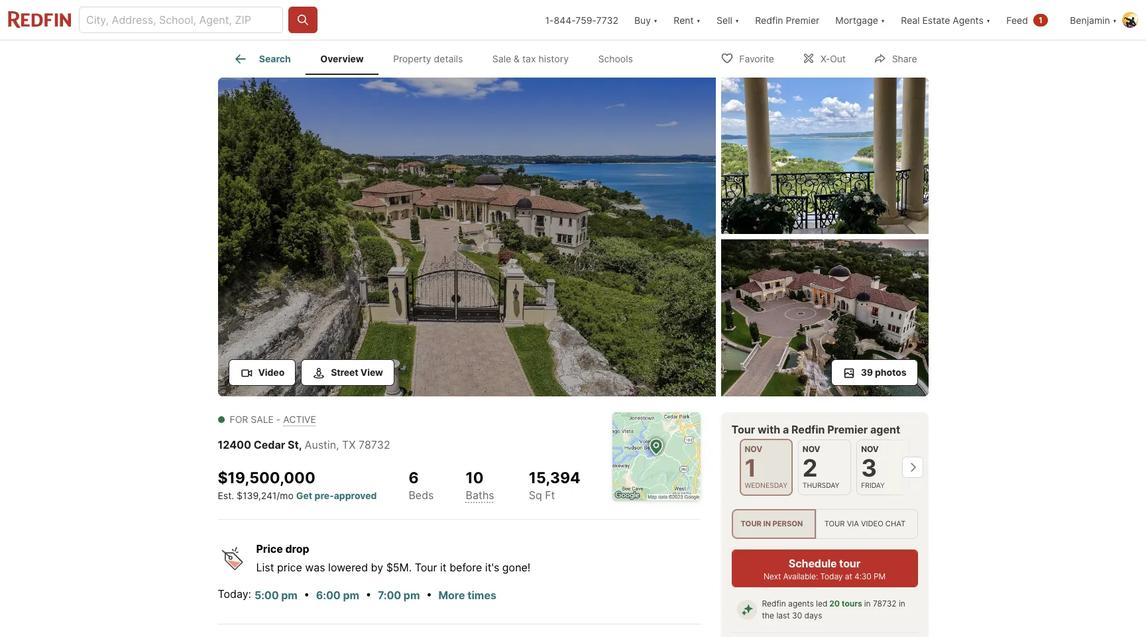 Task type: locate. For each thing, give the bounding box(es) containing it.
78732 down pm
[[874, 599, 897, 609]]

1 left 2
[[745, 453, 757, 483]]

6 ▾ from the left
[[1113, 14, 1118, 26]]

1 horizontal spatial nov
[[803, 444, 821, 454]]

x-
[[821, 53, 831, 64]]

active
[[283, 414, 316, 425]]

▾ right agents
[[987, 14, 991, 26]]

2 , from the left
[[336, 438, 339, 451]]

approved
[[334, 490, 377, 502]]

sale & tax history
[[493, 53, 569, 65]]

1 horizontal spatial 78732
[[874, 599, 897, 609]]

lowered
[[328, 561, 368, 575]]

redfin for agents
[[763, 599, 787, 609]]

2 horizontal spatial nov
[[862, 444, 880, 454]]

None button
[[740, 439, 793, 496], [799, 439, 852, 495], [857, 439, 910, 495], [740, 439, 793, 496], [799, 439, 852, 495], [857, 439, 910, 495]]

3 nov from the left
[[862, 444, 880, 454]]

1 vertical spatial 78732
[[874, 599, 897, 609]]

,
[[299, 438, 302, 451], [336, 438, 339, 451]]

by
[[371, 561, 384, 575]]

submit search image
[[297, 13, 310, 27]]

real estate agents ▾
[[902, 14, 991, 26]]

nov 2 thursday
[[803, 444, 840, 490]]

1 horizontal spatial 1
[[1039, 15, 1043, 25]]

tour left it
[[415, 561, 438, 575]]

2 horizontal spatial •
[[426, 588, 432, 601]]

redfin inside button
[[756, 14, 784, 26]]

$19,500,000
[[218, 469, 316, 487]]

0 horizontal spatial ,
[[299, 438, 302, 451]]

redfin up favorite
[[756, 14, 784, 26]]

premier up x-out button
[[786, 14, 820, 26]]

10
[[466, 469, 484, 487]]

st
[[288, 438, 299, 451]]

a
[[783, 423, 790, 436]]

property details
[[393, 53, 463, 65]]

12400
[[218, 438, 251, 451]]

1 vertical spatial 1
[[745, 453, 757, 483]]

nov inside nov 1 wednesday
[[745, 444, 763, 454]]

tx
[[342, 438, 356, 451]]

2 horizontal spatial pm
[[404, 589, 420, 602]]

, left 'austin'
[[299, 438, 302, 451]]

1 vertical spatial premier
[[828, 423, 869, 436]]

nov inside nov 2 thursday
[[803, 444, 821, 454]]

list box
[[732, 509, 918, 539]]

tour left the with
[[732, 423, 756, 436]]

1 vertical spatial redfin
[[792, 423, 826, 436]]

history
[[539, 53, 569, 65]]

person
[[773, 519, 804, 529]]

in
[[764, 519, 771, 529], [865, 599, 871, 609], [899, 599, 906, 609]]

today: 5:00 pm • 6:00 pm • 7:00 pm • more times
[[218, 588, 497, 602]]

• left 6:00
[[304, 588, 310, 601]]

2 nov from the left
[[803, 444, 821, 454]]

led
[[817, 599, 828, 609]]

2 horizontal spatial in
[[899, 599, 906, 609]]

0 horizontal spatial premier
[[786, 14, 820, 26]]

at
[[846, 572, 853, 582]]

▾ for benjamin ▾
[[1113, 14, 1118, 26]]

1 , from the left
[[299, 438, 302, 451]]

0 horizontal spatial 78732
[[359, 438, 390, 451]]

sale
[[251, 414, 274, 425]]

redfin up the at the bottom of the page
[[763, 599, 787, 609]]

$19,500,000 est. $139,241 /mo get pre-approved
[[218, 469, 377, 502]]

tour left via
[[825, 519, 845, 529]]

▾ right buy in the right top of the page
[[654, 14, 658, 26]]

estate
[[923, 14, 951, 26]]

sell ▾ button
[[709, 0, 748, 40]]

1 ▾ from the left
[[654, 14, 658, 26]]

1 pm from the left
[[281, 589, 298, 602]]

buy ▾ button
[[635, 0, 658, 40]]

sell ▾
[[717, 14, 740, 26]]

user photo image
[[1123, 12, 1139, 28]]

0 horizontal spatial 1
[[745, 453, 757, 483]]

tour
[[732, 423, 756, 436], [741, 519, 762, 529], [825, 519, 845, 529], [415, 561, 438, 575]]

pm right 7:00
[[404, 589, 420, 602]]

overview tab
[[306, 43, 379, 75]]

tour inside price drop list price was lowered by $5m. tour it before it's gone!
[[415, 561, 438, 575]]

schools tab
[[584, 43, 648, 75]]

78732
[[359, 438, 390, 451], [874, 599, 897, 609]]

agent
[[871, 423, 901, 436]]

tours
[[842, 599, 863, 609]]

nov down agent on the bottom right of the page
[[862, 444, 880, 454]]

, left tx
[[336, 438, 339, 451]]

search
[[259, 53, 291, 65]]

1 horizontal spatial premier
[[828, 423, 869, 436]]

0 horizontal spatial •
[[304, 588, 310, 601]]

1 horizontal spatial ,
[[336, 438, 339, 451]]

0 vertical spatial premier
[[786, 14, 820, 26]]

share button
[[863, 44, 929, 71]]

tour left the person
[[741, 519, 762, 529]]

3
[[862, 453, 878, 483]]

available:
[[784, 572, 819, 582]]

3 ▾ from the left
[[735, 14, 740, 26]]

buy ▾ button
[[627, 0, 666, 40]]

sell ▾ button
[[717, 0, 740, 40]]

tab list containing search
[[218, 40, 659, 75]]

premier left agent on the bottom right of the page
[[828, 423, 869, 436]]

0 horizontal spatial pm
[[281, 589, 298, 602]]

1 nov from the left
[[745, 444, 763, 454]]

78732 right tx
[[359, 438, 390, 451]]

ft
[[545, 489, 556, 502]]

1
[[1039, 15, 1043, 25], [745, 453, 757, 483]]

redfin premier button
[[748, 0, 828, 40]]

0 horizontal spatial nov
[[745, 444, 763, 454]]

street view
[[331, 367, 383, 378]]

real estate agents ▾ button
[[894, 0, 999, 40]]

tour for tour via video chat
[[825, 519, 845, 529]]

video
[[258, 367, 285, 378]]

pm right 6:00
[[343, 589, 359, 602]]

1 horizontal spatial •
[[366, 588, 372, 601]]

▾ right rent at the top of page
[[697, 14, 701, 26]]

4 ▾ from the left
[[881, 14, 886, 26]]

0 vertical spatial 78732
[[359, 438, 390, 451]]

1-
[[546, 14, 554, 26]]

buy
[[635, 14, 651, 26]]

benjamin
[[1071, 14, 1111, 26]]

pm right 5:00
[[281, 589, 298, 602]]

redfin right a
[[792, 423, 826, 436]]

gone!
[[503, 561, 531, 575]]

▾
[[654, 14, 658, 26], [697, 14, 701, 26], [735, 14, 740, 26], [881, 14, 886, 26], [987, 14, 991, 26], [1113, 14, 1118, 26]]

schedule
[[789, 557, 837, 570]]

map entry image
[[613, 412, 701, 501]]

12400 cedar st, austin, tx 78732 image
[[218, 78, 716, 396], [721, 78, 929, 234], [721, 240, 929, 396]]

next
[[764, 572, 782, 582]]

39
[[861, 367, 874, 378]]

• left more
[[426, 588, 432, 601]]

1-844-759-7732
[[546, 14, 619, 26]]

nov down the with
[[745, 444, 763, 454]]

details
[[434, 53, 463, 65]]

▾ for rent ▾
[[697, 14, 701, 26]]

-
[[277, 414, 281, 425]]

price
[[256, 543, 283, 556]]

tour
[[840, 557, 861, 570]]

▾ right sell
[[735, 14, 740, 26]]

nov down tour with a redfin premier agent
[[803, 444, 821, 454]]

active link
[[283, 414, 316, 425]]

2 vertical spatial redfin
[[763, 599, 787, 609]]

2 ▾ from the left
[[697, 14, 701, 26]]

1 horizontal spatial pm
[[343, 589, 359, 602]]

• left 7:00
[[366, 588, 372, 601]]

▾ left user photo
[[1113, 14, 1118, 26]]

3 • from the left
[[426, 588, 432, 601]]

1 right feed
[[1039, 15, 1043, 25]]

5 ▾ from the left
[[987, 14, 991, 26]]

▾ right mortgage
[[881, 14, 886, 26]]

0 vertical spatial redfin
[[756, 14, 784, 26]]

tab list
[[218, 40, 659, 75]]

12400 cedar st , austin , tx 78732
[[218, 438, 390, 451]]

cedar
[[254, 438, 285, 451]]

39 photos button
[[832, 359, 918, 386]]

schools
[[599, 53, 633, 65]]

nov inside nov 3 friday
[[862, 444, 880, 454]]

0 vertical spatial 1
[[1039, 15, 1043, 25]]

property
[[393, 53, 432, 65]]

street
[[331, 367, 359, 378]]

▾ for mortgage ▾
[[881, 14, 886, 26]]

tour for tour in person
[[741, 519, 762, 529]]



Task type: vqa. For each thing, say whether or not it's contained in the screenshot.
left TO
no



Task type: describe. For each thing, give the bounding box(es) containing it.
759-
[[576, 14, 597, 26]]

tour for tour with a redfin premier agent
[[732, 423, 756, 436]]

overview
[[321, 53, 364, 65]]

rent ▾
[[674, 14, 701, 26]]

redfin agents led 20 tours in 78732
[[763, 599, 897, 609]]

buy ▾
[[635, 14, 658, 26]]

list
[[256, 561, 274, 575]]

favorite button
[[710, 44, 786, 71]]

share
[[893, 53, 918, 64]]

rent
[[674, 14, 694, 26]]

2 pm from the left
[[343, 589, 359, 602]]

City, Address, School, Agent, ZIP search field
[[79, 7, 283, 33]]

redfin premier
[[756, 14, 820, 26]]

via
[[848, 519, 860, 529]]

in inside 'in the last 30 days'
[[899, 599, 906, 609]]

▾ for buy ▾
[[654, 14, 658, 26]]

rent ▾ button
[[666, 0, 709, 40]]

next image
[[903, 457, 924, 478]]

favorite
[[740, 53, 775, 64]]

&
[[514, 53, 520, 65]]

before
[[450, 561, 482, 575]]

sale
[[493, 53, 512, 65]]

beds
[[409, 489, 434, 502]]

chat
[[886, 519, 906, 529]]

nov for 3
[[862, 444, 880, 454]]

wednesday
[[745, 481, 788, 490]]

in the last 30 days
[[763, 599, 906, 621]]

last
[[777, 611, 791, 621]]

mortgage ▾
[[836, 14, 886, 26]]

1 • from the left
[[304, 588, 310, 601]]

6:00 pm button
[[316, 587, 360, 604]]

search link
[[233, 51, 291, 67]]

20
[[830, 599, 840, 609]]

get
[[296, 490, 313, 502]]

real estate agents ▾ link
[[902, 0, 991, 40]]

mortgage ▾ button
[[828, 0, 894, 40]]

0 horizontal spatial in
[[764, 519, 771, 529]]

sq
[[529, 489, 542, 502]]

$5m.
[[386, 561, 412, 575]]

nov for 2
[[803, 444, 821, 454]]

2
[[803, 453, 818, 483]]

thursday
[[803, 481, 840, 490]]

mortgage
[[836, 14, 879, 26]]

est.
[[218, 490, 234, 502]]

1 inside nov 1 wednesday
[[745, 453, 757, 483]]

5:00 pm button
[[254, 587, 298, 604]]

7732
[[597, 14, 619, 26]]

x-out
[[821, 53, 846, 64]]

with
[[758, 423, 781, 436]]

days
[[805, 611, 823, 621]]

15,394
[[529, 469, 581, 487]]

844-
[[554, 14, 576, 26]]

30
[[793, 611, 803, 621]]

list box containing tour in person
[[732, 509, 918, 539]]

pre-
[[315, 490, 334, 502]]

property details tab
[[379, 43, 478, 75]]

▾ for sell ▾
[[735, 14, 740, 26]]

photos
[[876, 367, 907, 378]]

it's
[[485, 561, 500, 575]]

today
[[821, 572, 843, 582]]

15,394 sq ft
[[529, 469, 581, 502]]

price drop list price was lowered by $5m. tour it before it's gone!
[[256, 543, 531, 575]]

real
[[902, 14, 920, 26]]

more
[[439, 589, 465, 602]]

view
[[361, 367, 383, 378]]

1 horizontal spatial in
[[865, 599, 871, 609]]

tax
[[523, 53, 536, 65]]

baths link
[[466, 489, 495, 502]]

for sale - active
[[230, 414, 316, 425]]

feed
[[1007, 14, 1029, 26]]

4:30
[[855, 572, 872, 582]]

2 • from the left
[[366, 588, 372, 601]]

for
[[230, 414, 248, 425]]

video button
[[229, 359, 296, 386]]

schedule tour next available: today at 4:30 pm
[[764, 557, 886, 582]]

redfin for premier
[[756, 14, 784, 26]]

tour in person
[[741, 519, 804, 529]]

street view button
[[301, 359, 395, 386]]

3 pm from the left
[[404, 589, 420, 602]]

premier inside redfin premier button
[[786, 14, 820, 26]]

6
[[409, 469, 419, 487]]

drop
[[286, 543, 310, 556]]

agents
[[789, 599, 814, 609]]

friday
[[862, 481, 886, 490]]

benjamin ▾
[[1071, 14, 1118, 26]]

sale & tax history tab
[[478, 43, 584, 75]]

39 photos
[[861, 367, 907, 378]]

6 beds
[[409, 469, 434, 502]]

today:
[[218, 588, 251, 601]]

tour with a redfin premier agent
[[732, 423, 901, 436]]

x-out button
[[791, 44, 858, 71]]

nov for 1
[[745, 444, 763, 454]]

7:00
[[378, 589, 402, 602]]



